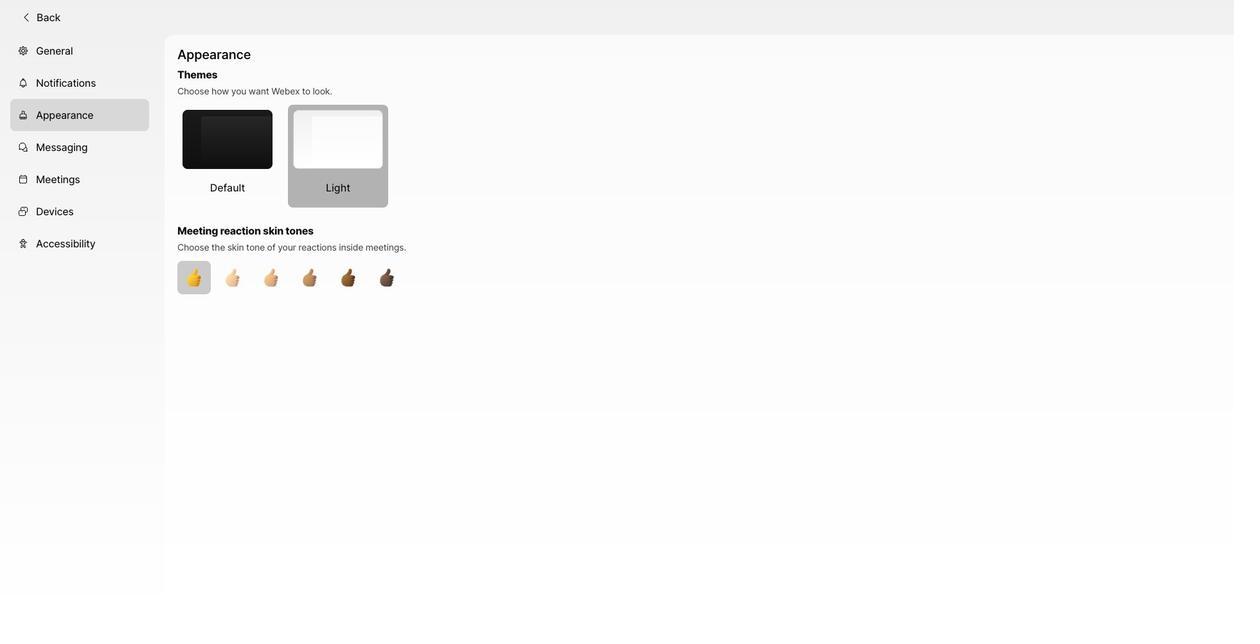 Task type: locate. For each thing, give the bounding box(es) containing it.
appearance tab
[[10, 99, 149, 131]]

skin tone picker toolbar
[[177, 261, 1005, 294]]

settings navigation
[[0, 35, 165, 622]]

general tab
[[10, 35, 149, 67]]

meetings tab
[[10, 163, 149, 195]]

devices tab
[[10, 195, 149, 227]]



Task type: describe. For each thing, give the bounding box(es) containing it.
notifications tab
[[10, 67, 149, 99]]

messaging tab
[[10, 131, 149, 163]]

accessibility tab
[[10, 227, 149, 260]]



Task type: vqa. For each thing, say whether or not it's contained in the screenshot.
Settings navigation
yes



